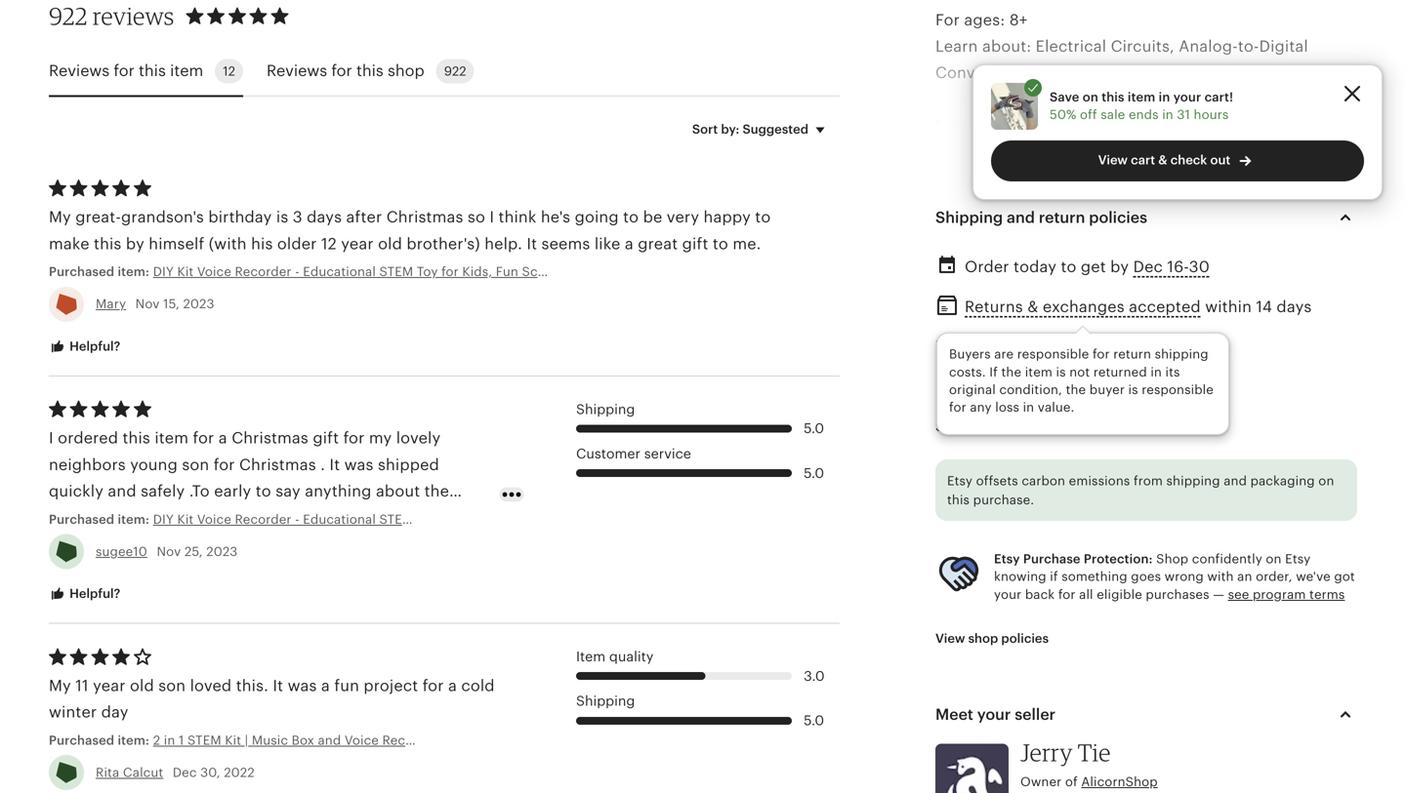 Task type: locate. For each thing, give the bounding box(es) containing it.
.
[[320, 456, 325, 474]]

son left loved
[[158, 678, 186, 695]]

the up value.
[[1066, 383, 1086, 397]]

1 purchased item: diy kit voice recorder - educational stem toy for kids, fun science crafts stem kit from the top
[[49, 265, 670, 279]]

1 purchased from the top
[[49, 265, 114, 279]]

tab list
[[49, 47, 840, 97]]

0 horizontal spatial not
[[1069, 365, 1090, 380]]

stem inside introducing our diy kit voice recorder - the perfect educational stem toy for kids! watch as their eyes light up when they press the record button and hear their own voice playback! this hands-on project allows little ones to dive into the world of electronics and learn how voice recorder modules work. with easy-to-follow instructions and all the necessary components included, your child will enjoy assembling their very own voice recorder. this kit not only sparks creativity and problem-solving skills but also enhances their understanding of technology.  a truly engaging and educational gift for any budding young mind.
[[1030, 144, 1071, 161]]

item up safely in the bottom of the page
[[155, 430, 189, 447]]

perfect
[[1273, 117, 1328, 135]]

kids, for sugee10 nov 25, 2023
[[462, 512, 492, 527]]

rockville,
[[1006, 420, 1065, 435]]

1 my from the top
[[49, 209, 71, 226]]

1 vertical spatial very
[[1298, 303, 1331, 321]]

voice down (with
[[197, 265, 231, 279]]

1 vertical spatial 12
[[321, 235, 337, 253]]

it right this.
[[273, 678, 283, 695]]

my for my great-grandson's birthday is 3 days after christmas so i think he's  going to be very happy to make this by himself (with his older 12 year old brother's) help. it seems like a great gift to me.
[[49, 209, 71, 226]]

2 vertical spatial purchased
[[49, 734, 114, 748]]

old inside my 11 year old son loved this. it was a fun project for a cold winter day
[[130, 678, 154, 695]]

1 helpful? button from the top
[[34, 329, 135, 365]]

the right into at the top right of the page
[[1067, 223, 1092, 241]]

etsy up knowing
[[994, 552, 1020, 567]]

0 vertical spatial own
[[935, 197, 968, 214]]

0 vertical spatial science
[[522, 265, 572, 279]]

1 helpful? from the top
[[66, 339, 120, 354]]

this inside etsy offsets carbon emissions from shipping and packaging on this purchase.
[[947, 493, 970, 508]]

a up 'early'
[[219, 430, 227, 447]]

was up anything
[[344, 456, 374, 474]]

record
[[1117, 170, 1168, 188]]

shipping inside buyers are responsible for return shipping costs. if the item is not returned in its original condition, the buyer is responsible for any loss in value.
[[1155, 347, 1209, 362]]

shipping inside etsy offsets carbon emissions from shipping and packaging on this purchase.
[[1166, 474, 1220, 488]]

to left the say
[[256, 483, 271, 501]]

after right the 3
[[346, 209, 382, 226]]

shipping down budding
[[1166, 474, 1220, 488]]

was left fun
[[288, 678, 317, 695]]

0 vertical spatial to-
[[1238, 38, 1259, 55]]

2 vertical spatial gift
[[313, 430, 339, 447]]

return inside dropdown button
[[1039, 209, 1085, 227]]

0 vertical spatial was
[[344, 456, 374, 474]]

1 educational from the top
[[303, 265, 376, 279]]

0 vertical spatial days
[[307, 209, 342, 226]]

this
[[1094, 197, 1125, 214], [1091, 330, 1122, 347]]

5.0 for 5.0
[[804, 466, 824, 481]]

kit up the toy
[[1089, 117, 1109, 135]]

jerry tie image
[[935, 744, 1009, 794]]

not right 'kit'
[[1149, 330, 1175, 347]]

1 vertical spatial 5.0
[[804, 466, 824, 481]]

922 for 922
[[444, 64, 466, 78]]

science
[[522, 265, 572, 279], [522, 512, 572, 527]]

shipping
[[1002, 338, 1068, 355], [1155, 347, 1209, 362], [1166, 474, 1220, 488]]

fun for nov 25, 2023
[[496, 512, 518, 527]]

- down the say
[[295, 512, 300, 527]]

1 vertical spatial own
[[935, 330, 968, 347]]

- up as
[[1234, 117, 1239, 135]]

order
[[965, 258, 1009, 276]]

item: up the mary nov 15, 2023
[[118, 265, 149, 279]]

item for i ordered this item for a christmas gift for my lovely neighbors young son for christmas . it was shipped quickly and safely .to early to say anything about the quality yet till after the holidays
[[155, 430, 189, 447]]

is left the 3
[[276, 209, 288, 226]]

shipping for and
[[1166, 474, 1220, 488]]

and down the creativity
[[1296, 383, 1325, 400]]

on up order,
[[1266, 552, 1282, 567]]

3 voice from the top
[[972, 330, 1013, 347]]

service
[[644, 446, 691, 462]]

rita calcut dec 30, 2022
[[96, 766, 255, 781]]

with
[[1207, 570, 1234, 585]]

in
[[1159, 90, 1170, 104], [1162, 107, 1174, 122], [1151, 365, 1162, 380], [1023, 401, 1034, 415]]

own up buyers
[[935, 330, 968, 347]]

0 horizontal spatial etsy
[[947, 474, 973, 488]]

recorder
[[1160, 117, 1229, 135], [235, 265, 292, 279], [235, 512, 292, 527]]

view for view shop policies
[[935, 632, 965, 646]]

1 vertical spatial helpful? button
[[34, 577, 135, 613]]

exchanges
[[1043, 298, 1125, 316]]

quality inside i ordered this item for a christmas gift for my lovely neighbors young son for christmas . it was shipped quickly and safely .to early to say anything about the quality yet till after the holidays
[[49, 510, 101, 527]]

policies inside view shop policies button
[[1001, 632, 1049, 646]]

and
[[1227, 170, 1256, 188], [1007, 209, 1035, 227], [1252, 223, 1281, 241], [1030, 277, 1059, 294], [935, 356, 964, 374], [1296, 383, 1325, 400], [1224, 474, 1247, 488], [108, 483, 136, 501]]

young down truly
[[1185, 409, 1233, 427]]

toy down about
[[417, 512, 438, 527]]

2 diy kit voice recorder - educational stem toy for kids, fun science crafts stem kit link from the top
[[153, 511, 670, 529]]

policies down back
[[1001, 632, 1049, 646]]

view inside button
[[935, 632, 965, 646]]

and up "yet"
[[108, 483, 136, 501]]

2 vertical spatial item:
[[118, 734, 149, 748]]

purchased item:
[[49, 734, 153, 748]]

old inside my great-grandson's birthday is 3 days after christmas so i think he's  going to be very happy to make this by himself (with his older 12 year old brother's) help. it seems like a great gift to me.
[[378, 235, 402, 253]]

sort by: suggested
[[692, 122, 809, 136]]

etsy
[[947, 474, 973, 488], [994, 552, 1020, 567], [1285, 552, 1311, 567]]

item inside i ordered this item for a christmas gift for my lovely neighbors young son for christmas . it was shipped quickly and safely .to early to say anything about the quality yet till after the holidays
[[155, 430, 189, 447]]

1 horizontal spatial year
[[341, 235, 374, 253]]

solving
[[1038, 356, 1093, 374]]

their up the creativity
[[1259, 303, 1294, 321]]

educational down older
[[303, 265, 376, 279]]

policies inside shipping and return policies dropdown button
[[1089, 209, 1148, 227]]

1 vertical spatial helpful?
[[66, 587, 120, 602]]

recorder for nov 15, 2023
[[235, 265, 292, 279]]

son inside i ordered this item for a christmas gift for my lovely neighbors young son for christmas . it was shipped quickly and safely .to early to say anything about the quality yet till after the holidays
[[182, 456, 209, 474]]

their
[[1243, 144, 1278, 161], [1298, 170, 1334, 188], [1259, 303, 1294, 321], [1281, 356, 1317, 374]]

2 voice from the top
[[972, 250, 1013, 268]]

etsy for etsy offsets carbon emissions from shipping and packaging on this purchase.
[[947, 474, 973, 488]]

1 horizontal spatial young
[[1185, 409, 1233, 427]]

1 toy from the top
[[417, 265, 438, 279]]

shipping down when
[[935, 209, 1003, 227]]

a inside i ordered this item for a christmas gift for my lovely neighbors young son for christmas . it was shipped quickly and safely .to early to say anything about the quality yet till after the holidays
[[219, 430, 227, 447]]

year
[[341, 235, 374, 253], [93, 678, 126, 695]]

0 vertical spatial this
[[1094, 197, 1125, 214]]

this down "will"
[[1091, 330, 1122, 347]]

2 my from the top
[[49, 678, 71, 695]]

original
[[949, 383, 996, 397]]

1 vertical spatial item:
[[118, 512, 149, 527]]

on inside save on this item in your cart! 50% off sale ends in 31 hours
[[1083, 90, 1099, 104]]

shipping down item quality
[[576, 694, 635, 710]]

purchased item: diy kit voice recorder - educational stem toy for kids, fun science crafts stem kit down anything
[[49, 512, 670, 527]]

owner
[[1020, 776, 1062, 790]]

accepted
[[1129, 298, 1201, 316]]

your inside shop confidently on etsy knowing if something goes wrong with an order, we've got your back for all eligible purchases —
[[994, 588, 1022, 602]]

0 vertical spatial diy kit voice recorder - educational stem toy for kids, fun science crafts stem kit link
[[153, 263, 670, 281]]

recorder down his
[[235, 265, 292, 279]]

hours
[[1194, 107, 1229, 122]]

0 vertical spatial recorder
[[1160, 117, 1229, 135]]

free
[[965, 338, 998, 355]]

30
[[1189, 258, 1210, 276]]

1 horizontal spatial not
[[1149, 330, 1175, 347]]

0 vertical spatial policies
[[1089, 209, 1148, 227]]

truly
[[1181, 383, 1215, 400]]

this for save on this item in your cart! 50% off sale ends in 31 hours
[[1102, 90, 1125, 104]]

1 vertical spatial old
[[130, 678, 154, 695]]

it inside my 11 year old son loved this. it was a fun project for a cold winter day
[[273, 678, 283, 695]]

0 vertical spatial diy
[[1059, 117, 1084, 135]]

2 vertical spatial christmas
[[239, 456, 316, 474]]

0 vertical spatial after
[[346, 209, 382, 226]]

after down safely in the bottom of the page
[[156, 510, 192, 527]]

voice inside introducing our diy kit voice recorder - the perfect educational stem toy for kids! watch as their eyes light up when they press the record button and hear their own voice playback! this hands-on project allows little ones to dive into the world of electronics and learn how voice recorder modules work. with easy-to-follow instructions and all the necessary components included, your child will enjoy assembling their very own voice recorder. this kit not only sparks creativity and problem-solving skills but also enhances their understanding of technology.  a truly engaging and educational gift for any budding young mind.
[[1113, 117, 1155, 135]]

75211
[[1086, 391, 1119, 405]]

0 vertical spatial 5.0
[[804, 421, 824, 437]]

returns & exchanges accepted
[[965, 298, 1201, 316]]

1 fun from the top
[[496, 265, 518, 279]]

on inside introducing our diy kit voice recorder - the perfect educational stem toy for kids! watch as their eyes light up when they press the record button and hear their own voice playback! this hands-on project allows little ones to dive into the world of electronics and learn how voice recorder modules work. with easy-to-follow instructions and all the necessary components included, your child will enjoy assembling their very own voice recorder. this kit not only sparks creativity and problem-solving skills but also enhances their understanding of technology.  a truly engaging and educational gift for any budding young mind.
[[1181, 197, 1201, 214]]

0 vertical spatial young
[[1185, 409, 1233, 427]]

1 item: from the top
[[118, 265, 149, 279]]

to left "dive"
[[976, 223, 992, 241]]

till
[[133, 510, 152, 527]]

0 vertical spatial by
[[126, 235, 144, 253]]

purchase
[[1023, 552, 1081, 567]]

diy down himself
[[153, 265, 174, 279]]

item inside tab list
[[170, 62, 203, 80]]

only
[[1179, 330, 1211, 347]]

0 vertical spatial educational
[[303, 265, 376, 279]]

2 vertical spatial -
[[295, 512, 300, 527]]

follow
[[1303, 250, 1349, 268]]

& left child
[[1027, 298, 1039, 316]]

12
[[223, 64, 235, 78], [321, 235, 337, 253]]

12 inside tab list
[[223, 64, 235, 78]]

fun for nov 15, 2023
[[496, 265, 518, 279]]

1 vertical spatial crafts
[[575, 512, 613, 527]]

shipping and return policies
[[935, 209, 1148, 227]]

0 vertical spatial 12
[[223, 64, 235, 78]]

0 horizontal spatial was
[[288, 678, 317, 695]]

it
[[527, 235, 537, 253], [329, 456, 340, 474], [273, 678, 283, 695]]

1 crafts from the top
[[575, 265, 613, 279]]

and down the out in the right of the page
[[1227, 170, 1256, 188]]

0 horizontal spatial return
[[1039, 209, 1085, 227]]

dec left 30,
[[173, 766, 197, 781]]

etsy left offsets
[[947, 474, 973, 488]]

on up off
[[1083, 90, 1099, 104]]

within
[[1205, 298, 1252, 316]]

1 horizontal spatial gift
[[682, 235, 708, 253]]

i right so
[[490, 209, 494, 226]]

0 vertical spatial is
[[276, 209, 288, 226]]

great
[[638, 235, 678, 253]]

1 kids, from the top
[[462, 265, 492, 279]]

2 reviews from the left
[[267, 62, 327, 80]]

the down .to
[[196, 510, 221, 527]]

1 vertical spatial return
[[1113, 347, 1151, 362]]

view shop policies button
[[921, 622, 1063, 657]]

1 5.0 from the top
[[804, 421, 824, 437]]

1 voice from the top
[[972, 197, 1013, 214]]

1 vertical spatial son
[[158, 678, 186, 695]]

1 vertical spatial diy kit voice recorder - educational stem toy for kids, fun science crafts stem kit link
[[153, 511, 670, 529]]

crafts
[[575, 265, 613, 279], [575, 512, 613, 527]]

tab list containing reviews for this item
[[49, 47, 840, 97]]

toy down brother's)
[[417, 265, 438, 279]]

1 vertical spatial project
[[364, 678, 418, 695]]

young up safely in the bottom of the page
[[130, 456, 178, 474]]

- down older
[[295, 265, 300, 279]]

0 horizontal spatial dec
[[173, 766, 197, 781]]

0 horizontal spatial young
[[130, 456, 178, 474]]

0 vertical spatial view
[[1098, 153, 1128, 167]]

rita
[[96, 766, 119, 781]]

kit inside introducing our diy kit voice recorder - the perfect educational stem toy for kids! watch as their eyes light up when they press the record button and hear their own voice playback! this hands-on project allows little ones to dive into the world of electronics and learn how voice recorder modules work. with easy-to-follow instructions and all the necessary components included, your child will enjoy assembling their very own voice recorder. this kit not only sparks creativity and problem-solving skills but also enhances their understanding of technology.  a truly engaging and educational gift for any budding young mind.
[[1089, 117, 1109, 135]]

1 science from the top
[[522, 265, 572, 279]]

a inside my great-grandson's birthday is 3 days after christmas so i think he's  going to be very happy to make this by himself (with his older 12 year old brother's) help. it seems like a great gift to me.
[[625, 235, 634, 253]]

item: up rita calcut link
[[118, 734, 149, 748]]

gift down 'deliver to united states, 75211' at the right of the page
[[1030, 409, 1056, 427]]

is inside my great-grandson's birthday is 3 days after christmas so i think he's  going to be very happy to make this by himself (with his older 12 year old brother's) help. it seems like a great gift to me.
[[276, 209, 288, 226]]

0 horizontal spatial after
[[156, 510, 192, 527]]

brother's)
[[407, 235, 480, 253]]

—
[[1213, 588, 1225, 602]]

customer
[[576, 446, 641, 462]]

0 vertical spatial nov
[[135, 297, 160, 312]]

2 item: from the top
[[118, 512, 149, 527]]

2 crafts from the top
[[575, 512, 613, 527]]

very inside introducing our diy kit voice recorder - the perfect educational stem toy for kids! watch as their eyes light up when they press the record button and hear their own voice playback! this hands-on project allows little ones to dive into the world of electronics and learn how voice recorder modules work. with easy-to-follow instructions and all the necessary components included, your child will enjoy assembling their very own voice recorder. this kit not only sparks creativity and problem-solving skills but also enhances their understanding of technology.  a truly engaging and educational gift for any budding young mind.
[[1298, 303, 1331, 321]]

2 purchased item: diy kit voice recorder - educational stem toy for kids, fun science crafts stem kit from the top
[[49, 512, 670, 527]]

voice down .to
[[197, 512, 231, 527]]

0 vertical spatial it
[[527, 235, 537, 253]]

2 vertical spatial shipping
[[576, 694, 635, 710]]

educational down understanding
[[935, 409, 1025, 427]]

1 horizontal spatial days
[[1277, 298, 1312, 316]]

your up 31 in the right top of the page
[[1173, 90, 1201, 104]]

it inside my great-grandson's birthday is 3 days after christmas so i think he's  going to be very happy to make this by himself (with his older 12 year old brother's) help. it seems like a great gift to me.
[[527, 235, 537, 253]]

safely
[[141, 483, 185, 501]]

order,
[[1256, 570, 1293, 585]]

-
[[1234, 117, 1239, 135], [295, 265, 300, 279], [295, 512, 300, 527]]

to inside dropdown button
[[981, 391, 994, 405]]

year right older
[[341, 235, 374, 253]]

0 horizontal spatial to-
[[1238, 38, 1259, 55]]

helpful? button down 'sugee10'
[[34, 577, 135, 613]]

0 horizontal spatial very
[[667, 209, 699, 226]]

this
[[139, 62, 166, 80], [356, 62, 384, 80], [1102, 90, 1125, 104], [94, 235, 122, 253], [123, 430, 150, 447], [947, 493, 970, 508]]

return down 'kit'
[[1113, 347, 1151, 362]]

1 horizontal spatial was
[[344, 456, 374, 474]]

diy kit voice recorder - educational stem toy for kids, fun science crafts stem kit link for sugee10 nov 25, 2023
[[153, 511, 670, 529]]

of inside jerry tie owner of alicornshop
[[1065, 776, 1078, 790]]

1 vertical spatial educational
[[935, 409, 1025, 427]]

0 vertical spatial year
[[341, 235, 374, 253]]

year inside my great-grandson's birthday is 3 days after christmas so i think he's  going to be very happy to make this by himself (with his older 12 year old brother's) help. it seems like a great gift to me.
[[341, 235, 374, 253]]

old right 11
[[130, 678, 154, 695]]

1 horizontal spatial from
[[1134, 474, 1163, 488]]

days right the 3
[[307, 209, 342, 226]]

diy for nov 15, 2023
[[153, 265, 174, 279]]

0 horizontal spatial old
[[130, 678, 154, 695]]

understanding
[[935, 383, 1047, 400]]

budding
[[1117, 409, 1181, 427]]

0 vertical spatial shipping
[[935, 209, 1003, 227]]

- inside introducing our diy kit voice recorder - the perfect educational stem toy for kids! watch as their eyes light up when they press the record button and hear their own voice playback! this hands-on project allows little ones to dive into the world of electronics and learn how voice recorder modules work. with easy-to-follow instructions and all the necessary components included, your child will enjoy assembling their very own voice recorder. this kit not only sparks creativity and problem-solving skills but also enhances their understanding of technology.  a truly engaging and educational gift for any budding young mind.
[[1234, 117, 1239, 135]]

was
[[344, 456, 374, 474], [288, 678, 317, 695]]

0 vertical spatial i
[[490, 209, 494, 226]]

2 kids, from the top
[[462, 512, 492, 527]]

1 horizontal spatial 922
[[444, 64, 466, 78]]

0 vertical spatial 2023
[[183, 297, 214, 312]]

0 horizontal spatial by
[[126, 235, 144, 253]]

3 5.0 from the top
[[804, 713, 824, 729]]

0 vertical spatial voice
[[1113, 117, 1155, 135]]

1 vertical spatial i
[[49, 430, 54, 447]]

helpful? for sugee10 nov 25, 2023
[[66, 587, 120, 602]]

2 vertical spatial it
[[273, 678, 283, 695]]

by right get
[[1110, 258, 1129, 276]]

2 horizontal spatial etsy
[[1285, 552, 1311, 567]]

enjoy
[[1122, 303, 1163, 321]]

on down "button" in the right top of the page
[[1181, 197, 1201, 214]]

enhances
[[1204, 356, 1277, 374]]

3.0
[[804, 669, 825, 684]]

reviews for this item
[[49, 62, 203, 80]]

1 vertical spatial young
[[130, 456, 178, 474]]

2 educational from the top
[[303, 512, 376, 527]]

1 own from the top
[[935, 197, 968, 214]]

item for reviews for this item
[[170, 62, 203, 80]]

1 vertical spatial &
[[1027, 298, 1039, 316]]

after
[[346, 209, 382, 226], [156, 510, 192, 527]]

very
[[667, 209, 699, 226], [1298, 303, 1331, 321]]

was inside my 11 year old son loved this. it was a fun project for a cold winter day
[[288, 678, 317, 695]]

1 vertical spatial my
[[49, 678, 71, 695]]

this for reviews for this shop
[[356, 62, 384, 80]]

2 helpful? button from the top
[[34, 577, 135, 613]]

0 vertical spatial son
[[182, 456, 209, 474]]

1 vertical spatial 922
[[444, 64, 466, 78]]

young inside introducing our diy kit voice recorder - the perfect educational stem toy for kids! watch as their eyes light up when they press the record button and hear their own voice playback! this hands-on project allows little ones to dive into the world of electronics and learn how voice recorder modules work. with easy-to-follow instructions and all the necessary components included, your child will enjoy assembling their very own voice recorder. this kit not only sparks creativity and problem-solving skills but also enhances their understanding of technology.  a truly engaging and educational gift for any budding young mind.
[[1185, 409, 1233, 427]]

my inside my 11 year old son loved this. it was a fun project for a cold winter day
[[49, 678, 71, 695]]

own
[[935, 197, 968, 214], [935, 330, 968, 347]]

year inside my 11 year old son loved this. it was a fun project for a cold winter day
[[93, 678, 126, 695]]

so
[[468, 209, 485, 226]]

purchased for sugee10
[[49, 512, 114, 527]]

of up value.
[[1051, 383, 1067, 400]]

5.0
[[804, 421, 824, 437], [804, 466, 824, 481], [804, 713, 824, 729]]

own up ones
[[935, 197, 968, 214]]

1 vertical spatial kids,
[[462, 512, 492, 527]]

1 horizontal spatial very
[[1298, 303, 1331, 321]]

1 vertical spatial purchased item: diy kit voice recorder - educational stem toy for kids, fun science crafts stem kit
[[49, 512, 670, 527]]

convert
[[935, 64, 996, 82]]

the
[[1244, 117, 1268, 135], [1088, 170, 1113, 188], [1067, 223, 1092, 241], [1085, 277, 1110, 294], [1001, 365, 1022, 380], [1066, 383, 1086, 397], [424, 483, 449, 501], [196, 510, 221, 527]]

this inside my great-grandson's birthday is 3 days after christmas so i think he's  going to be very happy to make this by himself (with his older 12 year old brother's) help. it seems like a great gift to me.
[[94, 235, 122, 253]]

your inside save on this item in your cart! 50% off sale ends in 31 hours
[[1173, 90, 1201, 104]]

1 vertical spatial all
[[1079, 588, 1093, 602]]

etsy for etsy purchase protection:
[[994, 552, 1020, 567]]

loved
[[190, 678, 232, 695]]

voice up are
[[972, 330, 1013, 347]]

2 purchased from the top
[[49, 512, 114, 527]]

1 vertical spatial gift
[[1030, 409, 1056, 427]]

to up me.
[[755, 209, 771, 226]]

a right like
[[625, 235, 634, 253]]

0 vertical spatial responsible
[[1017, 347, 1089, 362]]

0 horizontal spatial 922
[[49, 1, 88, 30]]

responsible down its
[[1142, 383, 1214, 397]]

any inside buyers are responsible for return shipping costs. if the item is not returned in its original condition, the buyer is responsible for any loss in value.
[[970, 401, 992, 415]]

- for nov 15, 2023
[[295, 265, 300, 279]]

reviews for reviews for this item
[[49, 62, 110, 80]]

shipped
[[378, 456, 439, 474]]

nov left 25,
[[157, 545, 181, 559]]

2 science from the top
[[522, 512, 572, 527]]

learn
[[1285, 223, 1323, 241]]

diy
[[1059, 117, 1084, 135], [153, 265, 174, 279], [153, 512, 174, 527]]

educational for nov 25, 2023
[[303, 512, 376, 527]]

and left packaging
[[1224, 474, 1247, 488]]

to inside introducing our diy kit voice recorder - the perfect educational stem toy for kids! watch as their eyes light up when they press the record button and hear their own voice playback! this hands-on project allows little ones to dive into the world of electronics and learn how voice recorder modules work. with easy-to-follow instructions and all the necessary components included, your child will enjoy assembling their very own voice recorder. this kit not only sparks creativity and problem-solving skills but also enhances their understanding of technology.  a truly engaging and educational gift for any budding young mind.
[[976, 223, 992, 241]]

this inside i ordered this item for a christmas gift for my lovely neighbors young son for christmas . it was shipped quickly and safely .to early to say anything about the quality yet till after the holidays
[[123, 430, 150, 447]]

view up meet
[[935, 632, 965, 646]]

this for reviews for this item
[[139, 62, 166, 80]]

alicornshop
[[1081, 776, 1158, 790]]

days right 14
[[1277, 298, 1312, 316]]

3 purchased from the top
[[49, 734, 114, 748]]

etsy up we've
[[1285, 552, 1311, 567]]

recorder for nov 25, 2023
[[235, 512, 292, 527]]

2 horizontal spatial gift
[[1030, 409, 1056, 427]]

5.0 for 3.0
[[804, 713, 824, 729]]

item inside save on this item in your cart! 50% off sale ends in 31 hours
[[1128, 90, 1156, 104]]

ordered
[[58, 430, 118, 447]]

quality right item
[[609, 649, 654, 665]]

to- inside for ages: 8+ learn about: electrical circuits, analog-to-digital convert
[[1238, 38, 1259, 55]]

an
[[1237, 570, 1252, 585]]

1 reviews from the left
[[49, 62, 110, 80]]

educational
[[303, 265, 376, 279], [303, 512, 376, 527]]

view
[[1098, 153, 1128, 167], [935, 632, 965, 646]]

your down knowing
[[994, 588, 1022, 602]]

2 5.0 from the top
[[804, 466, 824, 481]]

diy kit voice recorder - educational stem toy for kids, fun science crafts stem kit link down my great-grandson's birthday is 3 days after christmas so i think he's  going to be very happy to make this by himself (with his older 12 year old brother's) help. it seems like a great gift to me.
[[153, 263, 670, 281]]

0 vertical spatial my
[[49, 209, 71, 226]]

return inside buyers are responsible for return shipping costs. if the item is not returned in its original condition, the buyer is responsible for any loss in value.
[[1113, 347, 1151, 362]]

and up deliver
[[935, 356, 964, 374]]

1 vertical spatial after
[[156, 510, 192, 527]]

with
[[1203, 250, 1238, 268]]

1 vertical spatial voice
[[197, 265, 231, 279]]

gift
[[682, 235, 708, 253], [1030, 409, 1056, 427], [313, 430, 339, 447]]

2 horizontal spatial is
[[1128, 383, 1138, 397]]

any down understanding
[[970, 401, 992, 415]]

reviews for reviews for this shop
[[267, 62, 327, 80]]

world
[[1096, 223, 1139, 241]]

2023 right 25,
[[206, 545, 238, 559]]

0 horizontal spatial year
[[93, 678, 126, 695]]

2 fun from the top
[[496, 512, 518, 527]]

2 helpful? from the top
[[66, 587, 120, 602]]

responsible down recorder.
[[1017, 347, 1089, 362]]

seems
[[542, 235, 590, 253]]

0 vertical spatial crafts
[[575, 265, 613, 279]]

etsy inside etsy offsets carbon emissions from shipping and packaging on this purchase.
[[947, 474, 973, 488]]

by inside my great-grandson's birthday is 3 days after christmas so i think he's  going to be very happy to make this by himself (with his older 12 year old brother's) help. it seems like a great gift to me.
[[126, 235, 144, 253]]

about
[[376, 483, 420, 501]]

your inside dropdown button
[[977, 707, 1011, 724]]

1 horizontal spatial return
[[1113, 347, 1151, 362]]

crafts down like
[[575, 265, 613, 279]]

1 horizontal spatial policies
[[1089, 209, 1148, 227]]

gift inside i ordered this item for a christmas gift for my lovely neighbors young son for christmas . it was shipped quickly and safely .to early to say anything about the quality yet till after the holidays
[[313, 430, 339, 447]]

1 diy kit voice recorder - educational stem toy for kids, fun science crafts stem kit link from the top
[[153, 263, 670, 281]]

a left the cold
[[448, 678, 457, 695]]

shop inside button
[[968, 632, 998, 646]]

policies up modules in the right top of the page
[[1089, 209, 1148, 227]]

0 vertical spatial project
[[1205, 197, 1260, 214]]

recorder down the say
[[235, 512, 292, 527]]

this inside save on this item in your cart! 50% off sale ends in 31 hours
[[1102, 90, 1125, 104]]

very up the creativity
[[1298, 303, 1331, 321]]

electrical
[[1036, 38, 1107, 55]]

educational for nov 15, 2023
[[303, 265, 376, 279]]

creativity
[[1269, 330, 1340, 347]]

0 vertical spatial shop
[[388, 62, 425, 80]]

kit down .to
[[177, 512, 194, 527]]

your up recorder.
[[1011, 303, 1045, 321]]

when
[[960, 170, 1001, 188]]

3 item: from the top
[[118, 734, 149, 748]]

their down the creativity
[[1281, 356, 1317, 374]]

shipping up customer
[[576, 402, 635, 417]]

helpful? down mary
[[66, 339, 120, 354]]

all inside introducing our diy kit voice recorder - the perfect educational stem toy for kids! watch as their eyes light up when they press the record button and hear their own voice playback! this hands-on project allows little ones to dive into the world of electronics and learn how voice recorder modules work. with easy-to-follow instructions and all the necessary components included, your child will enjoy assembling their very own voice recorder. this kit not only sparks creativity and problem-solving skills but also enhances their understanding of technology.  a truly engaging and educational gift for any budding young mind.
[[1063, 277, 1081, 294]]

1 vertical spatial nov
[[157, 545, 181, 559]]

nov for 15,
[[135, 297, 160, 312]]

gift right great
[[682, 235, 708, 253]]

kids, for mary nov 15, 2023
[[462, 265, 492, 279]]

science for nov 15, 2023
[[522, 265, 572, 279]]

toy for nov 25, 2023
[[417, 512, 438, 527]]

on
[[1083, 90, 1099, 104], [1181, 197, 1201, 214], [1319, 474, 1334, 488], [1266, 552, 1282, 567]]

1 vertical spatial christmas
[[232, 430, 309, 447]]

0 horizontal spatial policies
[[1001, 632, 1049, 646]]

it right .
[[329, 456, 340, 474]]

purchased item: diy kit voice recorder - educational stem toy for kids, fun science crafts stem kit for sugee10 nov 25, 2023
[[49, 512, 670, 527]]

my inside my great-grandson's birthday is 3 days after christmas so i think he's  going to be very happy to make this by himself (with his older 12 year old brother's) help. it seems like a great gift to me.
[[49, 209, 71, 226]]

0 horizontal spatial it
[[273, 678, 283, 695]]

after inside my great-grandson's birthday is 3 days after christmas so i think he's  going to be very happy to make this by himself (with his older 12 year old brother's) help. it seems like a great gift to me.
[[346, 209, 382, 226]]

nov left the 15,
[[135, 297, 160, 312]]

helpful? button for sugee10
[[34, 577, 135, 613]]

lovely
[[396, 430, 441, 447]]

see program terms
[[1228, 588, 1345, 602]]

2 toy from the top
[[417, 512, 438, 527]]

voice up instructions
[[972, 250, 1013, 268]]

our
[[1029, 117, 1055, 135]]



Task type: vqa. For each thing, say whether or not it's contained in the screenshot.
Reviews for this shop Reviews
yes



Task type: describe. For each thing, give the bounding box(es) containing it.
confidently
[[1192, 552, 1262, 567]]

and inside etsy offsets carbon emissions from shipping and packaging on this purchase.
[[1224, 474, 1247, 488]]

a left fun
[[321, 678, 330, 695]]

1 horizontal spatial by
[[1110, 258, 1129, 276]]

returned
[[1094, 365, 1147, 380]]

birthday
[[208, 209, 272, 226]]

son inside my 11 year old son loved this. it was a fun project for a cold winter day
[[158, 678, 186, 695]]

voice for nov 25, 2023
[[197, 512, 231, 527]]

if
[[989, 365, 998, 380]]

see
[[1228, 588, 1249, 602]]

components
[[1195, 277, 1291, 294]]

item: for sugee10
[[118, 512, 149, 527]]

nov for 25,
[[157, 545, 181, 559]]

to inside i ordered this item for a christmas gift for my lovely neighbors young son for christmas . it was shipped quickly and safely .to early to say anything about the quality yet till after the holidays
[[256, 483, 271, 501]]

to- inside introducing our diy kit voice recorder - the perfect educational stem toy for kids! watch as their eyes light up when they press the record button and hear their own voice playback! this hands-on project allows little ones to dive into the world of electronics and learn how voice recorder modules work. with easy-to-follow instructions and all the necessary components included, your child will enjoy assembling their very own voice recorder. this kit not only sparks creativity and problem-solving skills but also enhances their understanding of technology.  a truly engaging and educational gift for any budding young mind.
[[1282, 250, 1303, 268]]

value.
[[1038, 401, 1075, 415]]

helpful? for mary nov 15, 2023
[[66, 339, 120, 354]]

quickly
[[49, 483, 104, 501]]

science for nov 25, 2023
[[522, 512, 572, 527]]

my for my 11 year old son loved this. it was a fun project for a cold winter day
[[49, 678, 71, 695]]

diy kit voice recorder - educational stem toy for kids, fun science crafts stem kit link for mary nov 15, 2023
[[153, 263, 670, 281]]

deliver to united states, 75211 button
[[921, 377, 1163, 418]]

0 vertical spatial from
[[973, 420, 1002, 435]]

young inside i ordered this item for a christmas gift for my lovely neighbors young son for christmas . it was shipped quickly and safely .to early to say anything about the quality yet till after the holidays
[[130, 456, 178, 474]]

kit down great
[[653, 265, 670, 279]]

crafts for sugee10 nov 25, 2023
[[575, 512, 613, 527]]

help.
[[485, 235, 522, 253]]

shipping for costs.
[[1155, 347, 1209, 362]]

diy inside introducing our diy kit voice recorder - the perfect educational stem toy for kids! watch as their eyes light up when they press the record button and hear their own voice playback! this hands-on project allows little ones to dive into the world of electronics and learn how voice recorder modules work. with easy-to-follow instructions and all the necessary components included, your child will enjoy assembling their very own voice recorder. this kit not only sparks creativity and problem-solving skills but also enhances their understanding of technology.  a truly engaging and educational gift for any budding young mind.
[[1059, 117, 1084, 135]]

but
[[1139, 356, 1164, 374]]

for ages: 8+ learn about: electrical circuits, analog-to-digital convert
[[935, 11, 1308, 82]]

2 educational from the top
[[935, 409, 1025, 427]]

emissions
[[1069, 474, 1130, 488]]

1 vertical spatial this
[[1091, 330, 1122, 347]]

1 horizontal spatial &
[[1158, 153, 1167, 167]]

costs.
[[949, 365, 986, 380]]

shop inside tab list
[[388, 62, 425, 80]]

this for i ordered this item for a christmas gift for my lovely neighbors young son for christmas . it was shipped quickly and safely .to early to say anything about the quality yet till after the holidays
[[123, 430, 150, 447]]

gift inside my great-grandson's birthday is 3 days after christmas so i think he's  going to be very happy to make this by himself (with his older 12 year old brother's) help. it seems like a great gift to me.
[[682, 235, 708, 253]]

etsy inside shop confidently on etsy knowing if something goes wrong with an order, we've got your back for all eligible purchases —
[[1285, 552, 1311, 567]]

stem down about
[[379, 512, 413, 527]]

922 reviews
[[49, 1, 174, 30]]

8+
[[1009, 11, 1028, 29]]

was inside i ordered this item for a christmas gift for my lovely neighbors young son for christmas . it was shipped quickly and safely .to early to say anything about the quality yet till after the holidays
[[344, 456, 374, 474]]

to left be
[[623, 209, 639, 226]]

problem-
[[968, 356, 1038, 374]]

the down get
[[1085, 277, 1110, 294]]

alicornshop link
[[1081, 776, 1158, 790]]

1 vertical spatial dec
[[173, 766, 197, 781]]

like
[[595, 235, 620, 253]]

up
[[935, 170, 955, 188]]

check
[[1171, 153, 1207, 167]]

purchased for mary
[[49, 265, 114, 279]]

0 horizontal spatial responsible
[[1017, 347, 1089, 362]]

& inside button
[[1027, 298, 1039, 316]]

stem down great
[[616, 265, 650, 279]]

shipping inside dropdown button
[[935, 209, 1003, 227]]

assembling
[[1167, 303, 1254, 321]]

on inside etsy offsets carbon emissions from shipping and packaging on this purchase.
[[1319, 474, 1334, 488]]

neighbors
[[49, 456, 126, 474]]

0 vertical spatial of
[[1143, 223, 1159, 241]]

30,
[[200, 766, 220, 781]]

himself
[[149, 235, 204, 253]]

2023 for mary nov 15, 2023
[[183, 297, 214, 312]]

christmas inside my great-grandson's birthday is 3 days after christmas so i think he's  going to be very happy to make this by himself (with his older 12 year old brother's) help. it seems like a great gift to me.
[[386, 209, 463, 226]]

view for view cart & check out
[[1098, 153, 1128, 167]]

for
[[935, 11, 960, 29]]

mary
[[96, 297, 126, 312]]

free shipping
[[965, 338, 1068, 355]]

great-
[[75, 209, 121, 226]]

16-
[[1167, 258, 1189, 276]]

project inside introducing our diy kit voice recorder - the perfect educational stem toy for kids! watch as their eyes light up when they press the record button and hear their own voice playback! this hands-on project allows little ones to dive into the world of electronics and learn how voice recorder modules work. with easy-to-follow instructions and all the necessary components included, your child will enjoy assembling their very own voice recorder. this kit not only sparks creativity and problem-solving skills but also enhances their understanding of technology.  a truly engaging and educational gift for any budding young mind.
[[1205, 197, 1260, 214]]

program
[[1253, 588, 1306, 602]]

little
[[1316, 197, 1350, 214]]

and up the "easy-"
[[1252, 223, 1281, 241]]

2 own from the top
[[935, 330, 968, 347]]

1 educational from the top
[[935, 144, 1025, 161]]

they
[[1005, 170, 1039, 188]]

jerry
[[1020, 739, 1073, 768]]

stem down my great-grandson's birthday is 3 days after christmas so i think he's  going to be very happy to make this by himself (with his older 12 year old brother's) help. it seems like a great gift to me.
[[379, 265, 413, 279]]

buyers are responsible for return shipping costs. if the item is not returned in its original condition, the buyer is responsible for any loss in value. tooltip
[[936, 328, 1229, 435]]

any inside introducing our diy kit voice recorder - the perfect educational stem toy for kids! watch as their eyes light up when they press the record button and hear their own voice playback! this hands-on project allows little ones to dive into the world of electronics and learn how voice recorder modules work. with easy-to-follow instructions and all the necessary components included, your child will enjoy assembling their very own voice recorder. this kit not only sparks creativity and problem-solving skills but also enhances their understanding of technology.  a truly engaging and educational gift for any budding young mind.
[[1086, 409, 1113, 427]]

2022
[[224, 766, 255, 781]]

crafts for mary nov 15, 2023
[[575, 265, 613, 279]]

ships
[[935, 420, 970, 435]]

included,
[[935, 303, 1007, 321]]

1 vertical spatial shipping
[[576, 402, 635, 417]]

kit down himself
[[177, 265, 194, 279]]

1 horizontal spatial dec
[[1133, 258, 1163, 276]]

from inside etsy offsets carbon emissions from shipping and packaging on this purchase.
[[1134, 474, 1163, 488]]

toy for nov 15, 2023
[[417, 265, 438, 279]]

shop confidently on etsy knowing if something goes wrong with an order, we've got your back for all eligible purchases —
[[994, 552, 1355, 602]]

kit down service
[[653, 512, 670, 527]]

purchased item: diy kit voice recorder - educational stem toy for kids, fun science crafts stem kit for mary nov 15, 2023
[[49, 265, 670, 279]]

1 horizontal spatial is
[[1056, 365, 1066, 380]]

gift inside introducing our diy kit voice recorder - the perfect educational stem toy for kids! watch as their eyes light up when they press the record button and hear their own voice playback! this hands-on project allows little ones to dive into the world of electronics and learn how voice recorder modules work. with easy-to-follow instructions and all the necessary components included, your child will enjoy assembling their very own voice recorder. this kit not only sparks creativity and problem-solving skills but also enhances their understanding of technology.  a truly engaging and educational gift for any budding young mind.
[[1030, 409, 1056, 427]]

be
[[643, 209, 662, 226]]

2023 for sugee10 nov 25, 2023
[[206, 545, 238, 559]]

save
[[1050, 90, 1080, 104]]

for inside shop confidently on etsy knowing if something goes wrong with an order, we've got your back for all eligible purchases —
[[1058, 588, 1076, 602]]

it inside i ordered this item for a christmas gift for my lovely neighbors young son for christmas . it was shipped quickly and safely .to early to say anything about the quality yet till after the holidays
[[329, 456, 340, 474]]

deliver
[[935, 391, 978, 405]]

into
[[1033, 223, 1062, 241]]

days inside my great-grandson's birthday is 3 days after christmas so i think he's  going to be very happy to make this by himself (with his older 12 year old brother's) help. it seems like a great gift to me.
[[307, 209, 342, 226]]

- for nov 25, 2023
[[295, 512, 300, 527]]

loss
[[995, 401, 1019, 415]]

my
[[369, 430, 392, 447]]

calcut
[[123, 766, 163, 781]]

to left me.
[[713, 235, 728, 253]]

my great-grandson's birthday is 3 days after christmas so i think he's  going to be very happy to make this by himself (with his older 12 year old brother's) help. it seems like a great gift to me.
[[49, 209, 771, 253]]

project inside my 11 year old son loved this. it was a fun project for a cold winter day
[[364, 678, 418, 695]]

view shop policies
[[935, 632, 1049, 646]]

kids!
[[1130, 144, 1165, 161]]

holidays
[[225, 510, 288, 527]]

on inside shop confidently on etsy knowing if something goes wrong with an order, we've got your back for all eligible purchases —
[[1266, 552, 1282, 567]]

fun
[[334, 678, 359, 695]]

and inside i ordered this item for a christmas gift for my lovely neighbors young son for christmas . it was shipped quickly and safely .to early to say anything about the quality yet till after the holidays
[[108, 483, 136, 501]]

1 vertical spatial of
[[1051, 383, 1067, 400]]

if
[[1050, 570, 1058, 585]]

not inside introducing our diy kit voice recorder - the perfect educational stem toy for kids! watch as their eyes light up when they press the record button and hear their own voice playback! this hands-on project allows little ones to dive into the world of electronics and learn how voice recorder modules work. with easy-to-follow instructions and all the necessary components included, your child will enjoy assembling their very own voice recorder. this kit not only sparks creativity and problem-solving skills but also enhances their understanding of technology.  a truly engaging and educational gift for any budding young mind.
[[1149, 330, 1175, 347]]

see program terms link
[[1228, 588, 1345, 602]]

stem down the customer service in the left bottom of the page
[[616, 512, 650, 527]]

skills
[[1097, 356, 1134, 374]]

not inside buyers are responsible for return shipping costs. if the item is not returned in its original condition, the buyer is responsible for any loss in value.
[[1069, 365, 1090, 380]]

eyes
[[1282, 144, 1317, 161]]

recorder
[[1017, 250, 1083, 268]]

something
[[1062, 570, 1128, 585]]

md
[[1069, 420, 1089, 435]]

922 for 922 reviews
[[49, 1, 88, 30]]

the down shipped
[[424, 483, 449, 501]]

the down the toy
[[1088, 170, 1113, 188]]

within 14 days
[[1201, 298, 1312, 316]]

tie
[[1078, 739, 1111, 768]]

jerry tie owner of alicornshop
[[1020, 739, 1158, 790]]

the left perfect
[[1244, 117, 1268, 135]]

meet your seller button
[[918, 692, 1375, 739]]

1 horizontal spatial responsible
[[1142, 383, 1214, 397]]

buyer
[[1090, 383, 1125, 397]]

helpful? button for mary
[[34, 329, 135, 365]]

their down eyes
[[1298, 170, 1334, 188]]

ones
[[935, 223, 972, 241]]

its
[[1165, 365, 1180, 380]]

and inside dropdown button
[[1007, 209, 1035, 227]]

i ordered this item for a christmas gift for my lovely neighbors young son for christmas . it was shipped quickly and safely .to early to say anything about the quality yet till after the holidays
[[49, 430, 449, 527]]

press
[[1043, 170, 1084, 188]]

allows
[[1264, 197, 1312, 214]]

sugee10
[[96, 545, 147, 559]]

to left get
[[1061, 258, 1077, 276]]

diy for nov 25, 2023
[[153, 512, 174, 527]]

technology.
[[1071, 383, 1161, 400]]

dec 16-30 button
[[1133, 253, 1210, 281]]

and down today
[[1030, 277, 1059, 294]]

condition,
[[999, 383, 1062, 397]]

for inside my 11 year old son loved this. it was a fun project for a cold winter day
[[423, 678, 444, 695]]

1 horizontal spatial quality
[[609, 649, 654, 665]]

about:
[[982, 38, 1031, 55]]

etsy purchase protection:
[[994, 552, 1153, 567]]

voice for nov 15, 2023
[[197, 265, 231, 279]]

watch
[[1169, 144, 1217, 161]]

their right as
[[1243, 144, 1278, 161]]

recorder inside introducing our diy kit voice recorder - the perfect educational stem toy for kids! watch as their eyes light up when they press the record button and hear their own voice playback! this hands-on project allows little ones to dive into the world of electronics and learn how voice recorder modules work. with easy-to-follow instructions and all the necessary components included, your child will enjoy assembling their very own voice recorder. this kit not only sparks creativity and problem-solving skills but also enhances their understanding of technology.  a truly engaging and educational gift for any budding young mind.
[[1160, 117, 1229, 135]]

today
[[1014, 258, 1057, 276]]

item for save on this item in your cart! 50% off sale ends in 31 hours
[[1128, 90, 1156, 104]]

item: for mary
[[118, 265, 149, 279]]

sparks
[[1216, 330, 1265, 347]]

after inside i ordered this item for a christmas gift for my lovely neighbors young son for christmas . it was shipped quickly and safely .to early to say anything about the quality yet till after the holidays
[[156, 510, 192, 527]]

the right if at the top of the page
[[1001, 365, 1022, 380]]

returns
[[965, 298, 1023, 316]]

say
[[276, 483, 301, 501]]

mary link
[[96, 297, 126, 312]]

i inside my great-grandson's birthday is 3 days after christmas so i think he's  going to be very happy to make this by himself (with his older 12 year old brother's) help. it seems like a great gift to me.
[[490, 209, 494, 226]]

customer service
[[576, 446, 691, 462]]

very inside my great-grandson's birthday is 3 days after christmas so i think he's  going to be very happy to make this by himself (with his older 12 year old brother's) help. it seems like a great gift to me.
[[667, 209, 699, 226]]

off
[[1080, 107, 1097, 122]]

think
[[499, 209, 537, 226]]

offsets
[[976, 474, 1018, 488]]

work.
[[1157, 250, 1199, 268]]

i inside i ordered this item for a christmas gift for my lovely neighbors young son for christmas . it was shipped quickly and safely .to early to say anything about the quality yet till after the holidays
[[49, 430, 54, 447]]

modules
[[1087, 250, 1153, 268]]

item inside buyers are responsible for return shipping costs. if the item is not returned in its original condition, the buyer is responsible for any loss in value.
[[1025, 365, 1053, 380]]

my 11 year old son loved this. it was a fun project for a cold winter day
[[49, 678, 495, 722]]

ages:
[[964, 11, 1005, 29]]

all inside shop confidently on etsy knowing if something goes wrong with an order, we've got your back for all eligible purchases —
[[1079, 588, 1093, 602]]

your inside introducing our diy kit voice recorder - the perfect educational stem toy for kids! watch as their eyes light up when they press the record button and hear their own voice playback! this hands-on project allows little ones to dive into the world of electronics and learn how voice recorder modules work. with easy-to-follow instructions and all the necessary components included, your child will enjoy assembling their very own voice recorder. this kit not only sparks creativity and problem-solving skills but also enhances their understanding of technology.  a truly engaging and educational gift for any budding young mind.
[[1011, 303, 1045, 321]]

shipping up solving
[[1002, 338, 1068, 355]]

12 inside my great-grandson's birthday is 3 days after christmas so i think he's  going to be very happy to make this by himself (with his older 12 year old brother's) help. it seems like a great gift to me.
[[321, 235, 337, 253]]



